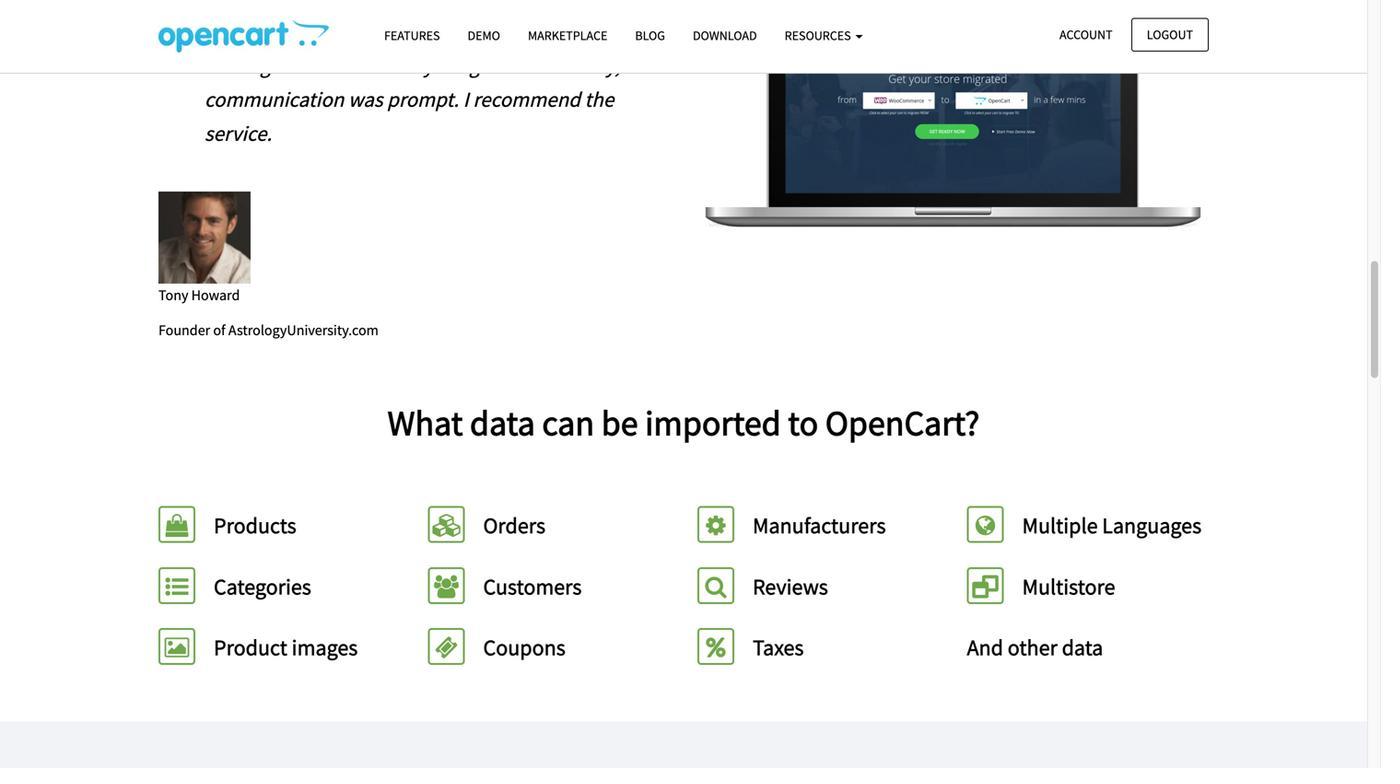 Task type: locate. For each thing, give the bounding box(es) containing it.
coupons
[[483, 634, 566, 662]]

languages
[[1103, 512, 1202, 540]]

logout
[[1147, 26, 1194, 43]]

tony
[[159, 286, 188, 304]]

data left can
[[470, 401, 535, 445]]

resources
[[785, 27, 854, 44]]

0 horizontal spatial data
[[470, 401, 535, 445]]

marketplace
[[528, 27, 608, 44]]

other
[[1008, 634, 1058, 662]]

logout link
[[1132, 18, 1209, 52]]

data right other
[[1062, 634, 1104, 662]]

0 vertical spatial data
[[470, 401, 535, 445]]

1 horizontal spatial data
[[1062, 634, 1104, 662]]

product images
[[214, 634, 358, 662]]

download link
[[679, 19, 771, 52]]

founder of astrologyuniversity.com
[[159, 321, 379, 340]]

opencart - cart2cart migration image
[[159, 19, 329, 53]]

demo link
[[454, 19, 514, 52]]

blog
[[635, 27, 665, 44]]

1 vertical spatial data
[[1062, 634, 1104, 662]]

howard
[[191, 286, 240, 304]]

be
[[602, 401, 638, 445]]

data
[[470, 401, 535, 445], [1062, 634, 1104, 662]]

customers
[[483, 573, 582, 601]]

what
[[388, 401, 463, 445]]

categories
[[214, 573, 311, 601]]

of
[[213, 321, 226, 340]]

multiple languages
[[1023, 512, 1202, 540]]

to
[[788, 401, 819, 445]]

marketplace link
[[514, 19, 622, 52]]

manufacturers
[[753, 512, 886, 540]]

demo
[[468, 27, 500, 44]]

taxes
[[753, 634, 804, 662]]

orders
[[483, 512, 546, 540]]



Task type: describe. For each thing, give the bounding box(es) containing it.
tony howard image
[[159, 192, 251, 284]]

and
[[967, 634, 1004, 662]]

product
[[214, 634, 287, 662]]

download
[[693, 27, 757, 44]]

multiple
[[1023, 512, 1098, 540]]

tony howard
[[159, 286, 240, 304]]

blog link
[[622, 19, 679, 52]]

account link
[[1044, 18, 1129, 52]]

can
[[542, 401, 595, 445]]

and other data
[[967, 634, 1104, 662]]

features
[[384, 27, 440, 44]]

tablet image
[[698, 0, 1209, 244]]

images
[[292, 634, 358, 662]]

resources link
[[771, 19, 877, 52]]

opencart?
[[826, 401, 980, 445]]

reviews
[[753, 573, 829, 601]]

account
[[1060, 26, 1113, 43]]

astrologyuniversity.com
[[229, 321, 379, 340]]

what data can be imported to opencart?
[[388, 401, 980, 445]]

multistore
[[1023, 573, 1116, 601]]

founder
[[159, 321, 210, 340]]

products
[[214, 512, 297, 540]]

and other data link
[[967, 634, 1209, 662]]

imported
[[645, 401, 781, 445]]

features link
[[371, 19, 454, 52]]



Task type: vqa. For each thing, say whether or not it's contained in the screenshot.
the 'AstrologyUniversity.com' at the left top
yes



